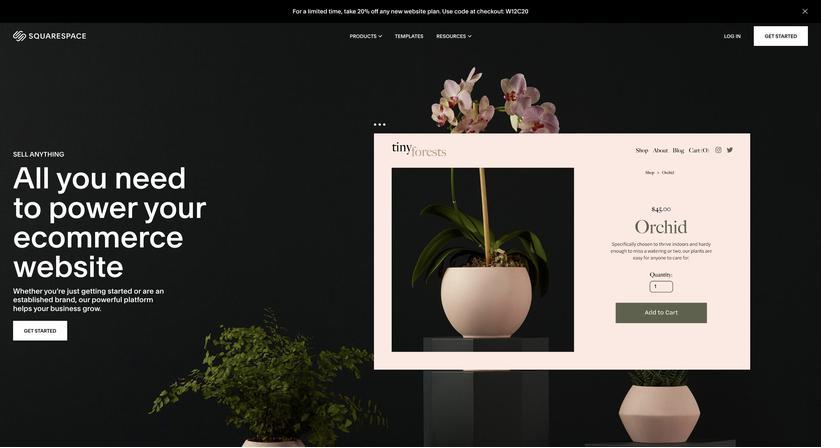 Task type: describe. For each thing, give the bounding box(es) containing it.
platform
[[124, 296, 153, 304]]

whether you're just getting started or are an established brand, our powerful platform helps your business grow.
[[13, 287, 164, 313]]

plan.
[[428, 8, 441, 15]]

w12c20
[[506, 8, 529, 15]]

templates link
[[395, 23, 424, 49]]

are
[[143, 287, 154, 296]]

website template image
[[374, 123, 751, 447]]

products
[[350, 33, 377, 39]]

started
[[108, 287, 132, 296]]

to
[[13, 189, 42, 226]]

in
[[736, 33, 741, 39]]

all
[[13, 160, 50, 196]]

our
[[79, 296, 90, 304]]

powerful
[[92, 296, 122, 304]]

sell anything all you need to power your ecommerce website
[[13, 150, 206, 285]]

1 horizontal spatial get started link
[[754, 26, 808, 46]]

you're
[[44, 287, 65, 296]]

use
[[442, 8, 453, 15]]

all you need to power your ecommerce website main content
[[0, 0, 821, 447]]

log             in
[[724, 33, 741, 39]]

sell
[[13, 150, 28, 158]]

any
[[380, 8, 390, 15]]

brand,
[[55, 296, 77, 304]]

take
[[344, 8, 356, 15]]

get started link inside all you need to power your ecommerce website main content
[[13, 321, 67, 341]]

new
[[391, 8, 403, 15]]

1 horizontal spatial get
[[765, 33, 775, 39]]

helps
[[13, 304, 32, 313]]

resources
[[437, 33, 466, 39]]

log
[[724, 33, 735, 39]]

ecommerce
[[13, 219, 184, 255]]

at
[[470, 8, 476, 15]]

resources button
[[437, 23, 472, 49]]

0 vertical spatial started
[[776, 33, 798, 39]]

power
[[49, 189, 137, 226]]

get inside all you need to power your ecommerce website main content
[[24, 328, 34, 334]]

log             in link
[[724, 33, 741, 39]]

a
[[303, 8, 307, 15]]



Task type: locate. For each thing, give the bounding box(es) containing it.
website for new
[[404, 8, 426, 15]]

website inside sell anything all you need to power your ecommerce website
[[13, 248, 124, 285]]

1 horizontal spatial your
[[144, 189, 206, 226]]

an
[[156, 287, 164, 296]]

squarespace logo link
[[13, 31, 172, 41]]

templates
[[395, 33, 424, 39]]

off
[[371, 8, 379, 15]]

code
[[455, 8, 469, 15]]

business
[[50, 304, 81, 313]]

1 vertical spatial website
[[13, 248, 124, 285]]

0 vertical spatial your
[[144, 189, 206, 226]]

for a limited time, take 20% off any new website plan. use code at checkout: w12c20
[[293, 8, 529, 15]]

get
[[765, 33, 775, 39], [24, 328, 34, 334]]

20%
[[358, 8, 370, 15]]

grow.
[[83, 304, 102, 313]]

0 horizontal spatial get started link
[[13, 321, 67, 341]]

anything
[[30, 150, 64, 158]]

or
[[134, 287, 141, 296]]

get started
[[765, 33, 798, 39], [24, 328, 56, 334]]

1 vertical spatial get started link
[[13, 321, 67, 341]]

website up just
[[13, 248, 124, 285]]

your
[[144, 189, 206, 226], [34, 304, 49, 313]]

your inside whether you're just getting started or are an established brand, our powerful platform helps your business grow.
[[34, 304, 49, 313]]

your inside sell anything all you need to power your ecommerce website
[[144, 189, 206, 226]]

products button
[[350, 23, 382, 49]]

just
[[67, 287, 80, 296]]

get down helps at the bottom left
[[24, 328, 34, 334]]

0 vertical spatial get
[[765, 33, 775, 39]]

get started inside all you need to power your ecommerce website main content
[[24, 328, 56, 334]]

need
[[115, 160, 187, 196]]

getting
[[81, 287, 106, 296]]

0 horizontal spatial your
[[34, 304, 49, 313]]

1 vertical spatial get
[[24, 328, 34, 334]]

website
[[404, 8, 426, 15], [13, 248, 124, 285]]

time,
[[329, 8, 343, 15]]

1 vertical spatial started
[[35, 328, 56, 334]]

1 vertical spatial your
[[34, 304, 49, 313]]

0 horizontal spatial started
[[35, 328, 56, 334]]

get right in
[[765, 33, 775, 39]]

0 horizontal spatial get
[[24, 328, 34, 334]]

for
[[293, 8, 302, 15]]

limited
[[308, 8, 327, 15]]

0 horizontal spatial get started
[[24, 328, 56, 334]]

get started link
[[754, 26, 808, 46], [13, 321, 67, 341]]

established
[[13, 296, 53, 304]]

whether
[[13, 287, 42, 296]]

1 horizontal spatial started
[[776, 33, 798, 39]]

checkout:
[[477, 8, 505, 15]]

started inside all you need to power your ecommerce website main content
[[35, 328, 56, 334]]

0 horizontal spatial website
[[13, 248, 124, 285]]

you
[[56, 160, 108, 196]]

website for ecommerce
[[13, 248, 124, 285]]

0 vertical spatial website
[[404, 8, 426, 15]]

0 vertical spatial get started
[[765, 33, 798, 39]]

website right the new
[[404, 8, 426, 15]]

1 horizontal spatial website
[[404, 8, 426, 15]]

1 horizontal spatial get started
[[765, 33, 798, 39]]

0 vertical spatial get started link
[[754, 26, 808, 46]]

1 vertical spatial get started
[[24, 328, 56, 334]]

started
[[776, 33, 798, 39], [35, 328, 56, 334]]

squarespace logo image
[[13, 31, 86, 41]]



Task type: vqa. For each thing, say whether or not it's contained in the screenshot.
the Get Started Link to the bottom
yes



